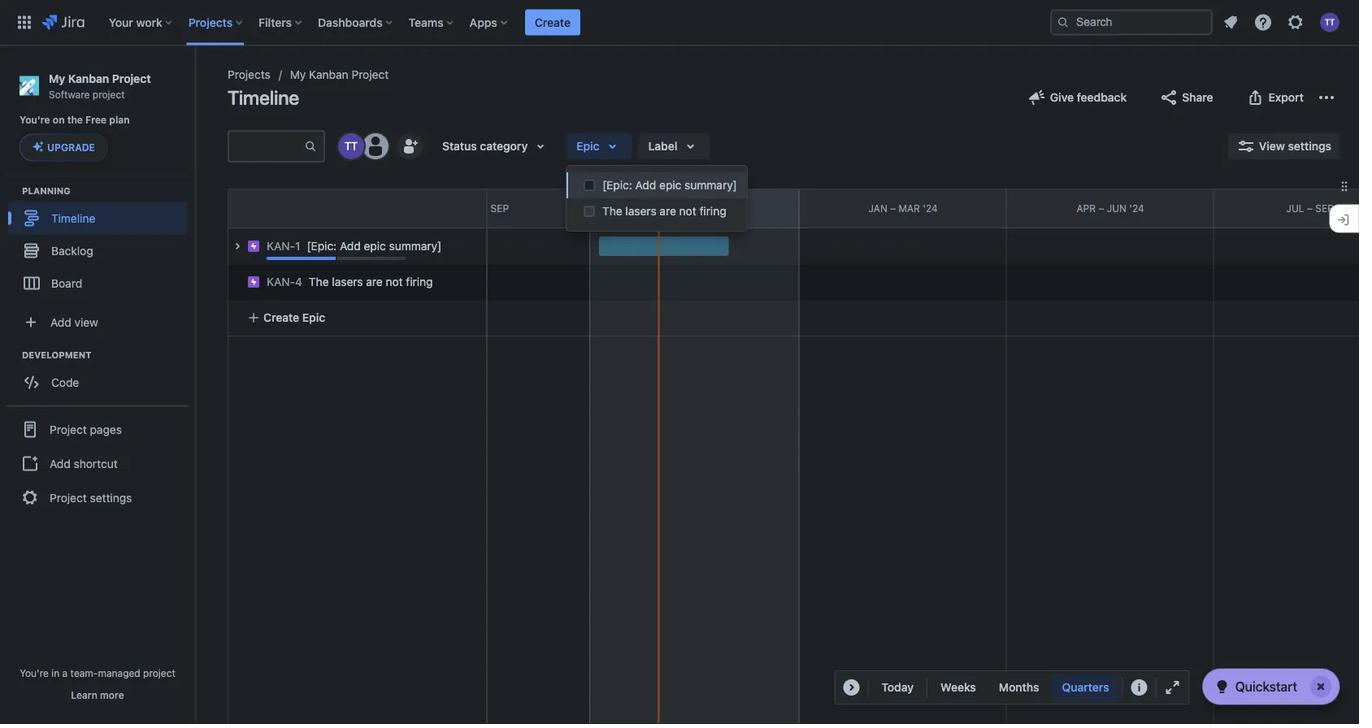 Task type: vqa. For each thing, say whether or not it's contained in the screenshot.
second Jul from the left
yes



Task type: describe. For each thing, give the bounding box(es) containing it.
help image
[[1254, 13, 1274, 32]]

jan
[[869, 203, 888, 214]]

jul – sep '24
[[1287, 203, 1352, 214]]

mar
[[899, 203, 921, 214]]

– for apr – jun '24
[[1099, 203, 1105, 214]]

– for oct – dec
[[692, 203, 698, 214]]

– for jan – mar '24
[[891, 203, 896, 214]]

work
[[136, 15, 162, 29]]

software
[[49, 88, 90, 100]]

pages
[[90, 423, 122, 436]]

weeks button
[[931, 675, 986, 701]]

share
[[1183, 91, 1214, 104]]

give
[[1051, 91, 1074, 104]]

your
[[109, 15, 133, 29]]

upgrade button
[[20, 134, 107, 160]]

teams
[[409, 15, 444, 29]]

jul – sep
[[462, 203, 509, 214]]

quickstart button
[[1203, 669, 1340, 705]]

oct
[[669, 203, 690, 214]]

jul for jul – sep
[[462, 203, 480, 214]]

projects button
[[184, 9, 249, 35]]

4
[[295, 275, 302, 289]]

project inside my kanban project software project
[[112, 72, 151, 85]]

board
[[51, 276, 82, 290]]

view settings image
[[1237, 137, 1256, 156]]

[epic: add epic summary]
[[603, 179, 737, 192]]

category
[[480, 139, 528, 153]]

development
[[22, 350, 91, 360]]

projects for projects dropdown button on the left of the page
[[188, 15, 233, 29]]

quarters
[[1062, 681, 1110, 694]]

create epic
[[263, 311, 325, 324]]

epic button
[[567, 133, 632, 159]]

quickstart
[[1236, 679, 1298, 695]]

appswitcher icon image
[[15, 13, 34, 32]]

banner containing your work
[[0, 0, 1360, 46]]

1 horizontal spatial [epic:
[[603, 179, 633, 192]]

today button
[[872, 675, 924, 701]]

kanban for my kanban project software project
[[68, 72, 109, 85]]

epic inside button
[[302, 311, 325, 324]]

timeline link
[[8, 202, 187, 234]]

kan-4 link
[[267, 274, 302, 290]]

group containing project pages
[[7, 405, 189, 521]]

sep for jul – sep
[[491, 203, 509, 214]]

my for my kanban project software project
[[49, 72, 65, 85]]

primary element
[[10, 0, 1051, 45]]

jul for jul – sep '24
[[1287, 203, 1305, 214]]

backlog link
[[8, 234, 187, 267]]

epic image for kan-1 [epic: add epic summary]
[[247, 240, 260, 253]]

0 vertical spatial firing
[[700, 205, 727, 218]]

share button
[[1150, 85, 1224, 111]]

create for create epic
[[263, 311, 299, 324]]

feedback
[[1077, 91, 1127, 104]]

'24 for apr – jun '24
[[1130, 203, 1145, 214]]

share image
[[1160, 88, 1179, 107]]

notifications image
[[1221, 13, 1241, 32]]

view
[[74, 315, 98, 329]]

the
[[67, 114, 83, 126]]

projects for projects 'link'
[[228, 68, 271, 81]]

row group containing kan-1
[[220, 229, 486, 336]]

give feedback button
[[1018, 85, 1137, 111]]

0 vertical spatial row
[[229, 189, 486, 229]]

kan- for 1
[[267, 239, 295, 253]]

– for jul – sep '24
[[1308, 203, 1313, 214]]

code link
[[8, 366, 187, 399]]

kan-1 link
[[267, 238, 300, 255]]

timeline inside "link"
[[51, 211, 95, 225]]

on
[[53, 114, 65, 126]]

planning group
[[8, 184, 194, 304]]

'24 for jul – sep '24
[[1337, 203, 1352, 214]]

add up the lasers are not firing
[[636, 179, 657, 192]]

kan-4 the lasers are not firing
[[267, 275, 433, 289]]

your work
[[109, 15, 162, 29]]

in
[[51, 668, 60, 679]]

enter full screen image
[[1163, 678, 1183, 698]]

project down dashboards popup button
[[352, 68, 389, 81]]

status category button
[[433, 133, 561, 159]]

create for create
[[535, 15, 571, 29]]

view settings button
[[1229, 133, 1340, 159]]

status category
[[442, 139, 528, 153]]

board link
[[8, 267, 187, 300]]

1 horizontal spatial epic
[[660, 179, 682, 192]]

upgrade
[[47, 142, 95, 153]]

dashboards
[[318, 15, 383, 29]]

column header inside timeline grid
[[173, 189, 381, 228]]

team-
[[70, 668, 98, 679]]

my kanban project
[[290, 68, 389, 81]]

months button
[[990, 675, 1049, 701]]

– for jul – sep
[[482, 203, 488, 214]]

create epic button
[[237, 303, 477, 333]]

a
[[62, 668, 68, 679]]

project settings link
[[7, 480, 189, 516]]

project inside my kanban project software project
[[93, 88, 125, 100]]

summary] inside cell
[[389, 239, 442, 253]]

0 vertical spatial lasers
[[626, 205, 657, 218]]

legend image
[[1130, 678, 1150, 698]]

firing inside timeline grid
[[406, 275, 433, 289]]

1
[[295, 239, 300, 253]]

jun
[[1107, 203, 1127, 214]]

today
[[882, 681, 914, 694]]

you're for you're on the free plan
[[20, 114, 50, 126]]

create button
[[525, 9, 581, 35]]

unassigned image
[[363, 133, 389, 159]]

months
[[999, 681, 1040, 694]]

0 vertical spatial summary]
[[685, 179, 737, 192]]

dashboards button
[[313, 9, 399, 35]]

add inside 'button'
[[50, 457, 71, 470]]



Task type: locate. For each thing, give the bounding box(es) containing it.
are down [epic: add epic summary]
[[660, 205, 676, 218]]

cell
[[228, 229, 486, 264]]

1 vertical spatial create
[[263, 311, 299, 324]]

1 kan- from the top
[[267, 239, 295, 253]]

cell containing kan-1
[[228, 229, 486, 264]]

– right jan at the top right
[[891, 203, 896, 214]]

1 you're from the top
[[20, 114, 50, 126]]

create
[[535, 15, 571, 29], [263, 311, 299, 324]]

1 vertical spatial lasers
[[332, 275, 363, 289]]

export icon image
[[1246, 88, 1266, 107]]

epic up kan-4 the lasers are not firing
[[364, 239, 386, 253]]

1 horizontal spatial timeline
[[228, 86, 299, 109]]

learn more button
[[71, 689, 124, 702]]

you're on the free plan
[[20, 114, 130, 126]]

epic inside popup button
[[577, 139, 600, 153]]

project up add shortcut
[[50, 423, 87, 436]]

learn more
[[71, 690, 124, 701]]

project settings
[[50, 491, 132, 505]]

0 vertical spatial projects
[[188, 15, 233, 29]]

oct – dec
[[669, 203, 721, 214]]

row group
[[228, 189, 486, 229], [220, 229, 486, 336]]

project pages link
[[7, 412, 189, 448]]

jul
[[462, 203, 480, 214], [1287, 203, 1305, 214]]

export button
[[1237, 85, 1314, 111]]

– down status category
[[482, 203, 488, 214]]

epic inside timeline grid
[[364, 239, 386, 253]]

add view button
[[10, 306, 185, 339]]

kan- up kan-4 link at left top
[[267, 239, 295, 253]]

projects link
[[228, 65, 271, 85]]

– right apr
[[1099, 203, 1105, 214]]

not inside timeline grid
[[386, 275, 403, 289]]

2 '24 from the left
[[1130, 203, 1145, 214]]

0 horizontal spatial summary]
[[389, 239, 442, 253]]

kan-1 [epic: add epic summary]
[[267, 239, 442, 253]]

0 horizontal spatial are
[[366, 275, 383, 289]]

0 horizontal spatial timeline
[[51, 211, 95, 225]]

[epic: inside timeline grid
[[307, 239, 337, 253]]

apr – jun '24
[[1077, 203, 1145, 214]]

the right 4
[[309, 275, 329, 289]]

1 vertical spatial kan-
[[267, 275, 295, 289]]

0 vertical spatial are
[[660, 205, 676, 218]]

– down view settings
[[1308, 203, 1313, 214]]

1 vertical spatial summary]
[[389, 239, 442, 253]]

1 vertical spatial projects
[[228, 68, 271, 81]]

summary] up kan-4 the lasers are not firing
[[389, 239, 442, 253]]

apps button
[[465, 9, 514, 35]]

1 horizontal spatial sep
[[1316, 203, 1334, 214]]

– left dec
[[692, 203, 698, 214]]

managed
[[98, 668, 140, 679]]

1 vertical spatial project
[[143, 668, 176, 679]]

0 horizontal spatial lasers
[[332, 275, 363, 289]]

0 horizontal spatial firing
[[406, 275, 433, 289]]

view
[[1259, 139, 1286, 153]]

cell inside timeline grid
[[228, 229, 486, 264]]

create inside "primary" element
[[535, 15, 571, 29]]

kan- for 4
[[267, 275, 295, 289]]

show child issues image
[[228, 237, 247, 256]]

add left view
[[50, 315, 71, 329]]

create down kan-4 link at left top
[[263, 311, 299, 324]]

status
[[442, 139, 477, 153]]

dec
[[701, 203, 721, 214]]

epic up oct
[[660, 179, 682, 192]]

projects right sidebar navigation image
[[228, 68, 271, 81]]

the lasers are not firing
[[603, 205, 727, 218]]

timeline down projects 'link'
[[228, 86, 299, 109]]

epic image left kan-4 link at left top
[[247, 276, 260, 289]]

label
[[649, 139, 678, 153]]

my up software
[[49, 72, 65, 85]]

projects inside projects dropdown button
[[188, 15, 233, 29]]

1 horizontal spatial epic
[[577, 139, 600, 153]]

settings right view
[[1289, 139, 1332, 153]]

settings inside dropdown button
[[1289, 139, 1332, 153]]

1 vertical spatial firing
[[406, 275, 433, 289]]

1 horizontal spatial settings
[[1289, 139, 1332, 153]]

settings for project settings
[[90, 491, 132, 505]]

0 horizontal spatial kanban
[[68, 72, 109, 85]]

0 horizontal spatial epic
[[364, 239, 386, 253]]

add shortcut
[[50, 457, 118, 470]]

1 horizontal spatial kanban
[[309, 68, 349, 81]]

teams button
[[404, 9, 460, 35]]

0 vertical spatial the
[[603, 205, 623, 218]]

2 horizontal spatial '24
[[1337, 203, 1352, 214]]

1 vertical spatial epic
[[302, 311, 325, 324]]

1 jul from the left
[[462, 203, 480, 214]]

0 vertical spatial timeline
[[228, 86, 299, 109]]

row
[[229, 189, 486, 229], [220, 260, 486, 300]]

epic image inside row
[[247, 276, 260, 289]]

plan
[[109, 114, 130, 126]]

column header
[[173, 189, 381, 228]]

1 vertical spatial timeline
[[51, 211, 95, 225]]

export
[[1269, 91, 1304, 104]]

0 vertical spatial create
[[535, 15, 571, 29]]

the down [epic: add epic summary]
[[603, 205, 623, 218]]

my right projects 'link'
[[290, 68, 306, 81]]

1 sep from the left
[[491, 203, 509, 214]]

timeline up backlog
[[51, 211, 95, 225]]

row containing kan-4
[[220, 260, 486, 300]]

add
[[636, 179, 657, 192], [340, 239, 361, 253], [50, 315, 71, 329], [50, 457, 71, 470]]

settings down add shortcut 'button'
[[90, 491, 132, 505]]

add inside timeline grid
[[340, 239, 361, 253]]

check image
[[1213, 677, 1233, 697]]

epic image left kan-1 link
[[247, 240, 260, 253]]

jul down view settings
[[1287, 203, 1305, 214]]

project down add shortcut
[[50, 491, 87, 505]]

1 horizontal spatial my
[[290, 68, 306, 81]]

kanban for my kanban project
[[309, 68, 349, 81]]

1 – from the left
[[482, 203, 488, 214]]

3 – from the left
[[891, 203, 896, 214]]

epic image for kan-4 the lasers are not firing
[[247, 276, 260, 289]]

projects up sidebar navigation image
[[188, 15, 233, 29]]

are inside timeline grid
[[366, 275, 383, 289]]

settings
[[1289, 139, 1332, 153], [90, 491, 132, 505]]

group
[[7, 405, 189, 521]]

timeline grid
[[173, 189, 1360, 725]]

0 horizontal spatial create
[[263, 311, 299, 324]]

1 horizontal spatial not
[[680, 205, 697, 218]]

project pages
[[50, 423, 122, 436]]

5 – from the left
[[1308, 203, 1313, 214]]

kanban
[[309, 68, 349, 81], [68, 72, 109, 85]]

1 vertical spatial not
[[386, 275, 403, 289]]

[epic: right 1
[[307, 239, 337, 253]]

add inside popup button
[[50, 315, 71, 329]]

Search timeline text field
[[229, 132, 304, 161]]

project up plan
[[93, 88, 125, 100]]

add up kan-4 the lasers are not firing
[[340, 239, 361, 253]]

are up create epic button
[[366, 275, 383, 289]]

project
[[352, 68, 389, 81], [112, 72, 151, 85], [50, 423, 87, 436], [50, 491, 87, 505]]

sep for jul – sep '24
[[1316, 203, 1334, 214]]

1 '24 from the left
[[923, 203, 938, 214]]

1 vertical spatial settings
[[90, 491, 132, 505]]

add view
[[50, 315, 98, 329]]

0 horizontal spatial '24
[[923, 203, 938, 214]]

epic
[[660, 179, 682, 192], [364, 239, 386, 253]]

lasers left oct
[[626, 205, 657, 218]]

kan- down kan-1 link
[[267, 275, 295, 289]]

Search field
[[1051, 9, 1213, 35]]

1 horizontal spatial jul
[[1287, 203, 1305, 214]]

sep
[[491, 203, 509, 214], [1316, 203, 1334, 214]]

you're left the in
[[20, 668, 49, 679]]

summary] up dec
[[685, 179, 737, 192]]

1 horizontal spatial create
[[535, 15, 571, 29]]

settings inside 'group'
[[90, 491, 132, 505]]

you're for you're in a team-managed project
[[20, 668, 49, 679]]

development group
[[8, 348, 194, 404]]

timeline
[[228, 86, 299, 109], [51, 211, 95, 225]]

search image
[[1057, 16, 1070, 29]]

view settings
[[1259, 139, 1332, 153]]

apps
[[470, 15, 498, 29]]

'24
[[923, 203, 938, 214], [1130, 203, 1145, 214], [1337, 203, 1352, 214]]

banner
[[0, 0, 1360, 46]]

sep down status category popup button
[[491, 203, 509, 214]]

apr
[[1077, 203, 1096, 214]]

jan – mar '24
[[869, 203, 938, 214]]

learn
[[71, 690, 97, 701]]

0 vertical spatial [epic:
[[603, 179, 633, 192]]

1 vertical spatial epic
[[364, 239, 386, 253]]

1 horizontal spatial project
[[143, 668, 176, 679]]

summary]
[[685, 179, 737, 192], [389, 239, 442, 253]]

project up plan
[[112, 72, 151, 85]]

my kanban project software project
[[49, 72, 151, 100]]

epic image inside cell
[[247, 240, 260, 253]]

add left the shortcut
[[50, 457, 71, 470]]

1 horizontal spatial are
[[660, 205, 676, 218]]

give feedback
[[1051, 91, 1127, 104]]

2 kan- from the top
[[267, 275, 295, 289]]

jira image
[[42, 13, 84, 32], [42, 13, 84, 32]]

0 horizontal spatial sep
[[491, 203, 509, 214]]

create inside row group
[[263, 311, 299, 324]]

1 epic image from the top
[[247, 240, 260, 253]]

row up kan-1 [epic: add epic summary]
[[229, 189, 486, 229]]

1 vertical spatial the
[[309, 275, 329, 289]]

firing up create epic button
[[406, 275, 433, 289]]

my for my kanban project
[[290, 68, 306, 81]]

more
[[100, 690, 124, 701]]

your profile and settings image
[[1321, 13, 1340, 32]]

create right "apps" dropdown button
[[535, 15, 571, 29]]

the inside timeline grid
[[309, 275, 329, 289]]

2 you're from the top
[[20, 668, 49, 679]]

2 – from the left
[[692, 203, 698, 214]]

1 horizontal spatial summary]
[[685, 179, 737, 192]]

projects
[[188, 15, 233, 29], [228, 68, 271, 81]]

epic image
[[247, 240, 260, 253], [247, 276, 260, 289]]

0 horizontal spatial not
[[386, 275, 403, 289]]

my
[[290, 68, 306, 81], [49, 72, 65, 85]]

firing right oct
[[700, 205, 727, 218]]

0 horizontal spatial [epic:
[[307, 239, 337, 253]]

you're left on
[[20, 114, 50, 126]]

filters
[[259, 15, 292, 29]]

0 vertical spatial epic
[[577, 139, 600, 153]]

sep down view settings
[[1316, 203, 1334, 214]]

dismiss quickstart image
[[1308, 674, 1334, 700]]

0 vertical spatial epic image
[[247, 240, 260, 253]]

0 horizontal spatial jul
[[462, 203, 480, 214]]

add shortcut button
[[7, 448, 189, 480]]

4 – from the left
[[1099, 203, 1105, 214]]

lasers down kan-1 [epic: add epic summary]
[[332, 275, 363, 289]]

free
[[85, 114, 107, 126]]

you're in a team-managed project
[[20, 668, 176, 679]]

0 vertical spatial you're
[[20, 114, 50, 126]]

development image
[[2, 345, 22, 365]]

[epic: down epic popup button
[[603, 179, 633, 192]]

0 horizontal spatial the
[[309, 275, 329, 289]]

3 '24 from the left
[[1337, 203, 1352, 214]]

not
[[680, 205, 697, 218], [386, 275, 403, 289]]

1 horizontal spatial firing
[[700, 205, 727, 218]]

shortcut
[[74, 457, 118, 470]]

1 vertical spatial row
[[220, 260, 486, 300]]

epic left label
[[577, 139, 600, 153]]

you're
[[20, 114, 50, 126], [20, 668, 49, 679]]

0 horizontal spatial project
[[93, 88, 125, 100]]

0 vertical spatial project
[[93, 88, 125, 100]]

your work button
[[104, 9, 179, 35]]

my inside my kanban project software project
[[49, 72, 65, 85]]

0 vertical spatial settings
[[1289, 139, 1332, 153]]

1 vertical spatial you're
[[20, 668, 49, 679]]

planning image
[[2, 181, 22, 200]]

epic down 4
[[302, 311, 325, 324]]

1 horizontal spatial lasers
[[626, 205, 657, 218]]

0 horizontal spatial my
[[49, 72, 65, 85]]

kanban up software
[[68, 72, 109, 85]]

0 vertical spatial epic
[[660, 179, 682, 192]]

–
[[482, 203, 488, 214], [692, 203, 698, 214], [891, 203, 896, 214], [1099, 203, 1105, 214], [1308, 203, 1313, 214]]

lasers inside timeline grid
[[332, 275, 363, 289]]

1 vertical spatial are
[[366, 275, 383, 289]]

kanban inside my kanban project software project
[[68, 72, 109, 85]]

0 vertical spatial kan-
[[267, 239, 295, 253]]

epic
[[577, 139, 600, 153], [302, 311, 325, 324]]

kan-
[[267, 239, 295, 253], [267, 275, 295, 289]]

[epic:
[[603, 179, 633, 192], [307, 239, 337, 253]]

1 vertical spatial epic image
[[247, 276, 260, 289]]

2 epic image from the top
[[247, 276, 260, 289]]

row down kan-1 [epic: add epic summary]
[[220, 260, 486, 300]]

1 vertical spatial [epic:
[[307, 239, 337, 253]]

planning
[[22, 185, 71, 196]]

0 horizontal spatial settings
[[90, 491, 132, 505]]

settings for view settings
[[1289, 139, 1332, 153]]

'24 for jan – mar '24
[[923, 203, 938, 214]]

jul down status
[[462, 203, 480, 214]]

project right the managed
[[143, 668, 176, 679]]

1 horizontal spatial '24
[[1130, 203, 1145, 214]]

1 horizontal spatial the
[[603, 205, 623, 218]]

terry turtle image
[[338, 133, 364, 159]]

quarters button
[[1053, 675, 1120, 701]]

add people image
[[400, 137, 420, 156]]

0 horizontal spatial epic
[[302, 311, 325, 324]]

weeks
[[941, 681, 977, 694]]

sidebar navigation image
[[177, 65, 213, 98]]

0 vertical spatial not
[[680, 205, 697, 218]]

my kanban project link
[[290, 65, 389, 85]]

firing
[[700, 205, 727, 218], [406, 275, 433, 289]]

label button
[[639, 133, 710, 159]]

2 jul from the left
[[1287, 203, 1305, 214]]

kanban down dashboards
[[309, 68, 349, 81]]

are
[[660, 205, 676, 218], [366, 275, 383, 289]]

settings image
[[1287, 13, 1306, 32]]

not up create epic button
[[386, 275, 403, 289]]

2 sep from the left
[[1316, 203, 1334, 214]]

filters button
[[254, 9, 308, 35]]

not left dec
[[680, 205, 697, 218]]



